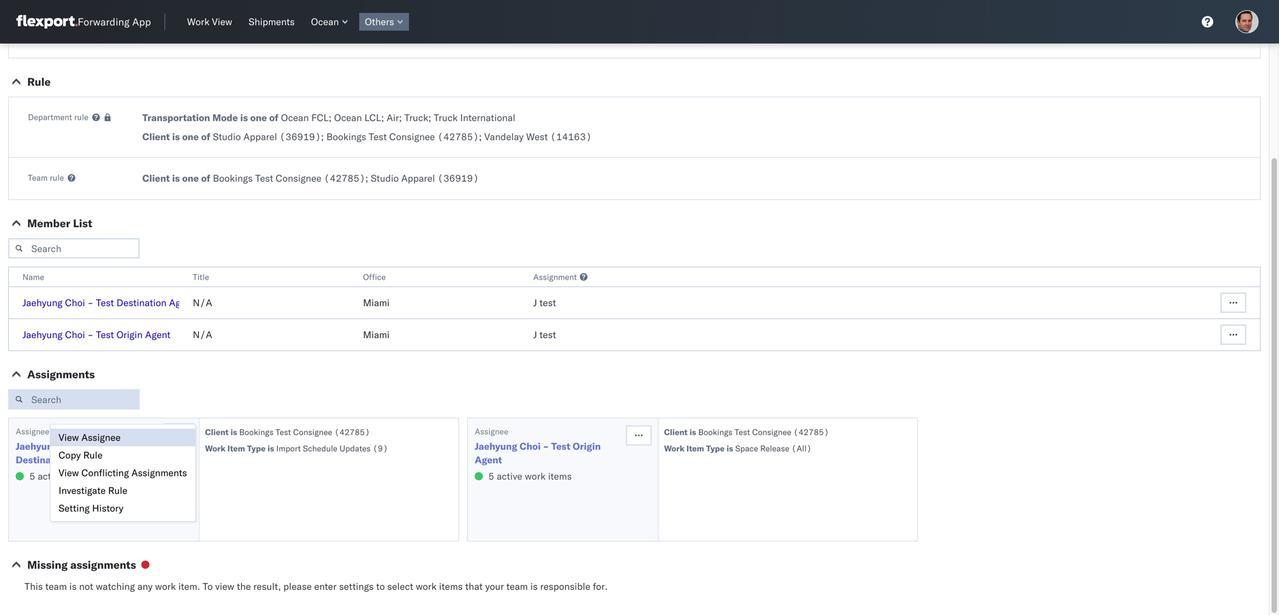 Task type: vqa. For each thing, say whether or not it's contained in the screenshot.
the top Destination
yes



Task type: locate. For each thing, give the bounding box(es) containing it.
work
[[187, 16, 209, 28], [205, 444, 225, 454], [664, 444, 684, 454]]

5 active work items down assignee jaehyung choi - test origin agent
[[488, 471, 572, 483]]

type left import
[[247, 444, 266, 454]]

ocean button
[[306, 13, 354, 31]]

team right your
[[506, 581, 528, 593]]

lcl
[[364, 112, 381, 124]]

0 horizontal spatial item
[[227, 444, 245, 454]]

history
[[92, 503, 123, 515]]

of
[[269, 112, 278, 124], [201, 131, 210, 143], [201, 172, 210, 184]]

assignee
[[16, 427, 49, 437], [475, 427, 508, 437], [81, 432, 121, 444]]

2 j from the top
[[533, 329, 537, 341]]

1 vertical spatial of
[[201, 131, 210, 143]]

item inside client is bookings test consignee (42785) work item type is import schedule updates (9)
[[227, 444, 245, 454]]

type inside client is bookings test consignee (42785) work item type is space release (all)
[[706, 444, 725, 454]]

1 vertical spatial apparel
[[401, 172, 435, 184]]

assignee for jaehyung choi - test origin agent
[[475, 427, 508, 437]]

active for jaehyung choi - test destination agent
[[38, 471, 63, 483]]

(36919) down international
[[437, 172, 479, 184]]

client
[[142, 131, 170, 143], [142, 172, 170, 184], [205, 427, 229, 438], [664, 427, 688, 438]]

2 client is one of from the top
[[142, 172, 210, 184]]

consignee inside client is bookings test consignee (42785) work item type is import schedule updates (9)
[[293, 427, 332, 438]]

test
[[539, 297, 556, 309], [539, 329, 556, 341]]

5 active work items for origin
[[488, 471, 572, 483]]

1 vertical spatial jaehyung choi - test destination agent link
[[16, 440, 165, 467]]

jaehyung choi - test destination agent link up investigate
[[16, 440, 165, 467]]

1 horizontal spatial truck
[[434, 112, 458, 124]]

- inside assignee jaehyung choi - test origin agent
[[543, 441, 549, 453]]

1 vertical spatial assignments
[[131, 467, 187, 479]]

assignments
[[27, 368, 95, 381], [131, 467, 187, 479]]

rule right team
[[50, 173, 64, 183]]

studio apparel (36919) ; bookings test consignee (42785) ; vandelay west (14163)
[[213, 131, 592, 143]]

assignments down jaehyung choi - test origin agent
[[27, 368, 95, 381]]

item
[[227, 444, 245, 454], [686, 444, 704, 454]]

type inside client is bookings test consignee (42785) work item type is import schedule updates (9)
[[247, 444, 266, 454]]

1 vertical spatial origin
[[573, 441, 601, 453]]

rule up conflicting
[[83, 449, 103, 461]]

consignee
[[389, 131, 435, 143], [276, 172, 321, 184], [293, 427, 332, 438], [752, 427, 791, 438]]

1 horizontal spatial 5
[[488, 471, 494, 483]]

flexport. image
[[16, 15, 78, 29]]

0 horizontal spatial studio
[[213, 131, 241, 143]]

type left space
[[706, 444, 725, 454]]

1 vertical spatial rule
[[50, 173, 64, 183]]

test inside assignee jaehyung choi - test destination agent
[[92, 441, 111, 453]]

(42785) inside client is bookings test consignee (42785) work item type is space release (all)
[[793, 427, 829, 438]]

shipments link
[[243, 13, 300, 31]]

1 test from the top
[[539, 297, 556, 309]]

active
[[38, 471, 63, 483], [497, 471, 522, 483]]

1 vertical spatial test
[[539, 329, 556, 341]]

1 truck from the left
[[404, 112, 428, 124]]

2 miami from the top
[[363, 329, 390, 341]]

ocean for ocean fcl ; ocean lcl ; air ; truck ; truck international
[[281, 112, 309, 124]]

1 horizontal spatial assignee
[[81, 432, 121, 444]]

j test for jaehyung choi - test destination agent
[[533, 297, 556, 309]]

work view link
[[182, 13, 238, 31]]

0 vertical spatial rule
[[27, 75, 51, 89]]

1 j from the top
[[533, 297, 537, 309]]

work down assignee jaehyung choi - test origin agent
[[525, 471, 546, 483]]

destination
[[116, 297, 166, 309], [16, 454, 69, 466]]

test inside client is bookings test consignee (42785) work item type is space release (all)
[[735, 427, 750, 438]]

0 vertical spatial rule
[[74, 112, 88, 122]]

ocean left fcl
[[281, 112, 309, 124]]

studio down mode
[[213, 131, 241, 143]]

(14163)
[[550, 131, 592, 143]]

destination up jaehyung choi - test origin agent
[[116, 297, 166, 309]]

(36919)
[[280, 131, 321, 143], [437, 172, 479, 184]]

ocean for ocean
[[311, 16, 339, 28]]

item left space
[[686, 444, 704, 454]]

(42785)
[[437, 131, 479, 143], [324, 172, 365, 184], [334, 427, 370, 438], [793, 427, 829, 438]]

jaehyung
[[22, 297, 63, 309], [22, 329, 63, 341], [16, 441, 58, 453], [475, 441, 517, 453]]

jaehyung choi - test destination agent link up jaehyung choi - test origin agent
[[22, 297, 194, 309]]

test for jaehyung choi - test origin agent
[[539, 329, 556, 341]]

0 horizontal spatial truck
[[404, 112, 428, 124]]

1 vertical spatial miami
[[363, 329, 390, 341]]

1 5 from the left
[[29, 471, 35, 483]]

rule up department at left
[[27, 75, 51, 89]]

5 for jaehyung choi - test origin agent
[[488, 471, 494, 483]]

member list
[[27, 217, 92, 230]]

apparel down the transportation mode is one of
[[243, 131, 277, 143]]

1 horizontal spatial assignments
[[131, 467, 187, 479]]

1 horizontal spatial active
[[497, 471, 522, 483]]

rule up the history
[[108, 485, 127, 497]]

apparel down studio apparel (36919) ; bookings test consignee (42785) ; vandelay west (14163)
[[401, 172, 435, 184]]

studio down studio apparel (36919) ; bookings test consignee (42785) ; vandelay west (14163)
[[371, 172, 399, 184]]

2 horizontal spatial rule
[[108, 485, 127, 497]]

transportation mode is one of
[[142, 112, 278, 124]]

choi inside assignee jaehyung choi - test destination agent
[[61, 441, 82, 453]]

1 5 active work items from the left
[[29, 471, 113, 483]]

is
[[240, 112, 248, 124], [172, 131, 180, 143], [172, 172, 180, 184], [231, 427, 237, 438], [690, 427, 696, 438], [268, 444, 274, 454], [727, 444, 733, 454], [69, 581, 77, 593], [530, 581, 538, 593]]

2 vertical spatial one
[[182, 172, 199, 184]]

1 horizontal spatial 5 active work items
[[488, 471, 572, 483]]

2 truck from the left
[[434, 112, 458, 124]]

jaehyung inside assignee jaehyung choi - test destination agent
[[16, 441, 58, 453]]

client is one of for studio apparel (36919)
[[142, 131, 210, 143]]

destination up investigate
[[16, 454, 69, 466]]

search text field down list
[[8, 238, 140, 259]]

result,
[[253, 581, 281, 593]]

assignment
[[533, 272, 577, 282]]

j test for jaehyung choi - test origin agent
[[533, 329, 556, 341]]

member
[[27, 217, 70, 230]]

items up investigate
[[89, 471, 113, 483]]

rule
[[74, 112, 88, 122], [50, 173, 64, 183]]

items down assignee jaehyung choi - test origin agent
[[548, 471, 572, 483]]

0 vertical spatial test
[[539, 297, 556, 309]]

west
[[526, 131, 548, 143]]

1 horizontal spatial apparel
[[401, 172, 435, 184]]

1 horizontal spatial rule
[[74, 112, 88, 122]]

0 horizontal spatial apparel
[[243, 131, 277, 143]]

ocean right shipments
[[311, 16, 339, 28]]

client is one of
[[142, 131, 210, 143], [142, 172, 210, 184]]

origin
[[116, 329, 143, 341], [573, 441, 601, 453]]

j
[[533, 297, 537, 309], [533, 329, 537, 341]]

apparel
[[243, 131, 277, 143], [401, 172, 435, 184]]

consignee up release
[[752, 427, 791, 438]]

1 horizontal spatial origin
[[573, 441, 601, 453]]

1 miami from the top
[[363, 297, 390, 309]]

bookings inside client is bookings test consignee (42785) work item type is space release (all)
[[698, 427, 732, 438]]

choi
[[65, 297, 85, 309], [65, 329, 85, 341], [61, 441, 82, 453], [520, 441, 541, 453]]

rule right department at left
[[74, 112, 88, 122]]

agent inside assignee jaehyung choi - test origin agent
[[475, 454, 502, 466]]

0 vertical spatial client is one of
[[142, 131, 210, 143]]

1 vertical spatial j
[[533, 329, 537, 341]]

team rule
[[28, 173, 64, 183]]

1 vertical spatial one
[[182, 131, 199, 143]]

2 j test from the top
[[533, 329, 556, 341]]

1 vertical spatial rule
[[83, 449, 103, 461]]

0 horizontal spatial items
[[89, 471, 113, 483]]

5 down assignee jaehyung choi - test origin agent
[[488, 471, 494, 483]]

1 j test from the top
[[533, 297, 556, 309]]

not
[[79, 581, 93, 593]]

miami
[[363, 297, 390, 309], [363, 329, 390, 341]]

2 type from the left
[[706, 444, 725, 454]]

active down assignee jaehyung choi - test origin agent
[[497, 471, 522, 483]]

schedule
[[303, 444, 337, 454]]

of for studio apparel (36919)
[[201, 131, 210, 143]]

0 horizontal spatial rule
[[50, 173, 64, 183]]

2 team from the left
[[506, 581, 528, 593]]

5 active work items
[[29, 471, 113, 483], [488, 471, 572, 483]]

jaehyung choi - test origin agent
[[22, 329, 171, 341]]

2 horizontal spatial assignee
[[475, 427, 508, 437]]

jaehyung inside assignee jaehyung choi - test origin agent
[[475, 441, 517, 453]]

2 item from the left
[[686, 444, 704, 454]]

1 vertical spatial studio
[[371, 172, 399, 184]]

1 vertical spatial destination
[[16, 454, 69, 466]]

truck left international
[[434, 112, 458, 124]]

2 vertical spatial rule
[[108, 485, 127, 497]]

0 horizontal spatial active
[[38, 471, 63, 483]]

0 vertical spatial assignments
[[27, 368, 95, 381]]

miami for jaehyung choi - test destination agent
[[363, 297, 390, 309]]

assignee inside assignee jaehyung choi - test origin agent
[[475, 427, 508, 437]]

1 horizontal spatial team
[[506, 581, 528, 593]]

0 vertical spatial view
[[212, 16, 232, 28]]

Search text field
[[8, 238, 140, 259], [8, 390, 140, 410]]

2 active from the left
[[497, 471, 522, 483]]

1 active from the left
[[38, 471, 63, 483]]

1 vertical spatial j test
[[533, 329, 556, 341]]

team right 'this'
[[45, 581, 67, 593]]

ocean inside button
[[311, 16, 339, 28]]

5
[[29, 471, 35, 483], [488, 471, 494, 483]]

1 team from the left
[[45, 581, 67, 593]]

team
[[28, 173, 48, 183]]

1 vertical spatial client is one of
[[142, 172, 210, 184]]

items for origin
[[548, 471, 572, 483]]

rule for department rule
[[74, 112, 88, 122]]

consignee down fcl
[[276, 172, 321, 184]]

0 vertical spatial miami
[[363, 297, 390, 309]]

conflicting
[[81, 467, 129, 479]]

view up copy at the bottom
[[59, 432, 79, 444]]

1 horizontal spatial studio
[[371, 172, 399, 184]]

vandelay
[[484, 131, 524, 143]]

(42785) down fcl
[[324, 172, 365, 184]]

work
[[66, 471, 87, 483], [525, 471, 546, 483], [155, 581, 176, 593], [416, 581, 437, 593]]

type for jaehyung choi - test destination agent
[[247, 444, 266, 454]]

2 vertical spatial of
[[201, 172, 210, 184]]

0 vertical spatial studio
[[213, 131, 241, 143]]

assignments inside view assignee copy rule view conflicting assignments investigate rule setting history
[[131, 467, 187, 479]]

active down copy at the bottom
[[38, 471, 63, 483]]

j for jaehyung choi - test origin agent
[[533, 329, 537, 341]]

2 5 active work items from the left
[[488, 471, 572, 483]]

view left shipments
[[212, 16, 232, 28]]

2 5 from the left
[[488, 471, 494, 483]]

0 vertical spatial apparel
[[243, 131, 277, 143]]

jaehyung choi - test destination agent link
[[22, 297, 194, 309], [16, 440, 165, 467]]

1 n/a from the top
[[193, 297, 212, 309]]

1 horizontal spatial jaehyung choi - test origin agent link
[[475, 440, 625, 467]]

truck right air
[[404, 112, 428, 124]]

title
[[193, 272, 209, 282]]

(all)
[[791, 444, 812, 454]]

ocean
[[311, 16, 339, 28], [281, 112, 309, 124], [334, 112, 362, 124]]

0 horizontal spatial assignee
[[16, 427, 49, 437]]

assignments right conflicting
[[131, 467, 187, 479]]

app
[[132, 15, 151, 28]]

j for jaehyung choi - test destination agent
[[533, 297, 537, 309]]

consignee up schedule
[[293, 427, 332, 438]]

(42785) up updates
[[334, 427, 370, 438]]

work right any
[[155, 581, 176, 593]]

your
[[485, 581, 504, 593]]

others button
[[359, 13, 409, 31]]

view down copy at the bottom
[[59, 467, 79, 479]]

1 vertical spatial (36919)
[[437, 172, 479, 184]]

work for jaehyung choi - test destination agent
[[205, 444, 225, 454]]

0 horizontal spatial destination
[[16, 454, 69, 466]]

work for jaehyung choi - test origin agent
[[664, 444, 684, 454]]

1 horizontal spatial item
[[686, 444, 704, 454]]

2 test from the top
[[539, 329, 556, 341]]

search text field up assignee jaehyung choi - test destination agent
[[8, 390, 140, 410]]

one for studio apparel (36919)
[[182, 131, 199, 143]]

1 vertical spatial search text field
[[8, 390, 140, 410]]

enter
[[314, 581, 337, 593]]

0 vertical spatial j
[[533, 297, 537, 309]]

1 item from the left
[[227, 444, 245, 454]]

0 horizontal spatial 5
[[29, 471, 35, 483]]

setting
[[59, 503, 90, 515]]

this
[[25, 581, 43, 593]]

one
[[250, 112, 267, 124], [182, 131, 199, 143], [182, 172, 199, 184]]

0 vertical spatial n/a
[[193, 297, 212, 309]]

watching
[[96, 581, 135, 593]]

(42785) up (all)
[[793, 427, 829, 438]]

work inside client is bookings test consignee (42785) work item type is space release (all)
[[664, 444, 684, 454]]

active for jaehyung choi - test origin agent
[[497, 471, 522, 483]]

0 horizontal spatial (36919)
[[280, 131, 321, 143]]

items
[[89, 471, 113, 483], [548, 471, 572, 483], [439, 581, 463, 593]]

bookings
[[326, 131, 366, 143], [213, 172, 253, 184], [239, 427, 273, 438], [698, 427, 732, 438]]

1 horizontal spatial destination
[[116, 297, 166, 309]]

5 active work items up investigate
[[29, 471, 113, 483]]

5 down assignee jaehyung choi - test destination agent
[[29, 471, 35, 483]]

0 horizontal spatial 5 active work items
[[29, 471, 113, 483]]

0 horizontal spatial team
[[45, 581, 67, 593]]

truck
[[404, 112, 428, 124], [434, 112, 458, 124]]

0 vertical spatial search text field
[[8, 238, 140, 259]]

1 vertical spatial n/a
[[193, 329, 212, 341]]

studio
[[213, 131, 241, 143], [371, 172, 399, 184]]

agent
[[169, 297, 194, 309], [145, 329, 171, 341], [71, 454, 98, 466], [475, 454, 502, 466]]

0 vertical spatial jaehyung choi - test destination agent link
[[22, 297, 194, 309]]

view inside the work view link
[[212, 16, 232, 28]]

item left import
[[227, 444, 245, 454]]

this team is not watching any work item. to view the result, please enter settings to select work items that your team is responsible for.
[[25, 581, 608, 593]]

agent inside assignee jaehyung choi - test destination agent
[[71, 454, 98, 466]]

(36919) down fcl
[[280, 131, 321, 143]]

2 horizontal spatial items
[[548, 471, 572, 483]]

1 horizontal spatial type
[[706, 444, 725, 454]]

0 horizontal spatial origin
[[116, 329, 143, 341]]

view
[[212, 16, 232, 28], [59, 432, 79, 444], [59, 467, 79, 479]]

n/a
[[193, 297, 212, 309], [193, 329, 212, 341]]

that
[[465, 581, 483, 593]]

(9)
[[373, 444, 388, 454]]

team
[[45, 581, 67, 593], [506, 581, 528, 593]]

0 vertical spatial j test
[[533, 297, 556, 309]]

assignee inside assignee jaehyung choi - test destination agent
[[16, 427, 49, 437]]

jaehyung choi - test origin agent link
[[22, 329, 171, 341], [475, 440, 625, 467]]

work inside client is bookings test consignee (42785) work item type is import schedule updates (9)
[[205, 444, 225, 454]]

items left that
[[439, 581, 463, 593]]

list
[[73, 217, 92, 230]]

1 type from the left
[[247, 444, 266, 454]]

item inside client is bookings test consignee (42785) work item type is space release (all)
[[686, 444, 704, 454]]

0 vertical spatial jaehyung choi - test origin agent link
[[22, 329, 171, 341]]

assignee inside view assignee copy rule view conflicting assignments investigate rule setting history
[[81, 432, 121, 444]]

0 horizontal spatial type
[[247, 444, 266, 454]]

0 vertical spatial of
[[269, 112, 278, 124]]

1 client is one of from the top
[[142, 131, 210, 143]]

0 horizontal spatial assignments
[[27, 368, 95, 381]]



Task type: describe. For each thing, give the bounding box(es) containing it.
work view
[[187, 16, 232, 28]]

0 vertical spatial origin
[[116, 329, 143, 341]]

5 active work items for destination
[[29, 471, 113, 483]]

settings
[[339, 581, 374, 593]]

2 n/a from the top
[[193, 329, 212, 341]]

office
[[363, 272, 386, 282]]

- inside assignee jaehyung choi - test destination agent
[[84, 441, 90, 453]]

destination inside assignee jaehyung choi - test destination agent
[[16, 454, 69, 466]]

air
[[387, 112, 399, 124]]

responsible
[[540, 581, 590, 593]]

mode
[[212, 112, 238, 124]]

client inside client is bookings test consignee (42785) work item type is import schedule updates (9)
[[205, 427, 229, 438]]

client inside client is bookings test consignee (42785) work item type is space release (all)
[[664, 427, 688, 438]]

client is bookings test consignee (42785) work item type is space release (all)
[[664, 427, 829, 454]]

view
[[215, 581, 234, 593]]

ocean fcl ; ocean lcl ; air ; truck ; truck international
[[281, 112, 515, 124]]

international
[[460, 112, 515, 124]]

import
[[276, 444, 301, 454]]

any
[[137, 581, 153, 593]]

client is one of for bookings test consignee (42785)
[[142, 172, 210, 184]]

assignee jaehyung choi - test origin agent
[[475, 427, 601, 466]]

jaehyung choi - test destination agent n/a
[[22, 297, 212, 309]]

work up investigate
[[66, 471, 87, 483]]

copy
[[59, 449, 81, 461]]

choi inside assignee jaehyung choi - test origin agent
[[520, 441, 541, 453]]

forwarding app link
[[16, 15, 151, 29]]

1 horizontal spatial items
[[439, 581, 463, 593]]

for.
[[593, 581, 608, 593]]

name
[[22, 272, 44, 282]]

transportation
[[142, 112, 210, 124]]

assignee jaehyung choi - test destination agent
[[16, 427, 111, 466]]

ocean left lcl
[[334, 112, 362, 124]]

shipments
[[249, 16, 295, 28]]

origin inside assignee jaehyung choi - test origin agent
[[573, 441, 601, 453]]

test inside client is bookings test consignee (42785) work item type is import schedule updates (9)
[[276, 427, 291, 438]]

item.
[[178, 581, 200, 593]]

1 horizontal spatial rule
[[83, 449, 103, 461]]

0 vertical spatial destination
[[116, 297, 166, 309]]

investigate
[[59, 485, 106, 497]]

consignee inside client is bookings test consignee (42785) work item type is space release (all)
[[752, 427, 791, 438]]

department rule
[[28, 112, 88, 122]]

0 horizontal spatial jaehyung choi - test origin agent link
[[22, 329, 171, 341]]

forwarding
[[78, 15, 130, 28]]

work right select
[[416, 581, 437, 593]]

2 vertical spatial view
[[59, 467, 79, 479]]

type for jaehyung choi - test origin agent
[[706, 444, 725, 454]]

updates
[[340, 444, 371, 454]]

consignee down ocean fcl ; ocean lcl ; air ; truck ; truck international
[[389, 131, 435, 143]]

1 search text field from the top
[[8, 238, 140, 259]]

item for jaehyung choi - test destination agent
[[227, 444, 245, 454]]

of for bookings test consignee (42785)
[[201, 172, 210, 184]]

(42785) down international
[[437, 131, 479, 143]]

select
[[387, 581, 413, 593]]

fcl
[[311, 112, 329, 124]]

(42785) inside client is bookings test consignee (42785) work item type is import schedule updates (9)
[[334, 427, 370, 438]]

2 search text field from the top
[[8, 390, 140, 410]]

item for jaehyung choi - test origin agent
[[686, 444, 704, 454]]

to
[[376, 581, 385, 593]]

1 horizontal spatial (36919)
[[437, 172, 479, 184]]

please
[[283, 581, 312, 593]]

the
[[237, 581, 251, 593]]

test for jaehyung choi - test destination agent
[[539, 297, 556, 309]]

missing
[[27, 558, 68, 572]]

0 vertical spatial one
[[250, 112, 267, 124]]

view assignee copy rule view conflicting assignments investigate rule setting history
[[59, 432, 187, 515]]

items for destination
[[89, 471, 113, 483]]

others
[[365, 16, 394, 28]]

test inside assignee jaehyung choi - test origin agent
[[551, 441, 570, 453]]

miami for jaehyung choi - test origin agent
[[363, 329, 390, 341]]

0 vertical spatial (36919)
[[280, 131, 321, 143]]

forwarding app
[[78, 15, 151, 28]]

client is bookings test consignee (42785) work item type is import schedule updates (9)
[[205, 427, 388, 454]]

1 vertical spatial view
[[59, 432, 79, 444]]

space
[[735, 444, 758, 454]]

one for bookings test consignee (42785)
[[182, 172, 199, 184]]

to
[[203, 581, 213, 593]]

missing assignments
[[27, 558, 136, 572]]

0 horizontal spatial rule
[[27, 75, 51, 89]]

bookings inside client is bookings test consignee (42785) work item type is import schedule updates (9)
[[239, 427, 273, 438]]

department
[[28, 112, 72, 122]]

5 for jaehyung choi - test destination agent
[[29, 471, 35, 483]]

assignee for jaehyung choi - test destination agent
[[16, 427, 49, 437]]

rule for team rule
[[50, 173, 64, 183]]

assignments
[[70, 558, 136, 572]]

1 vertical spatial jaehyung choi - test origin agent link
[[475, 440, 625, 467]]

bookings test consignee (42785) ; studio apparel (36919)
[[213, 172, 479, 184]]

release
[[760, 444, 789, 454]]



